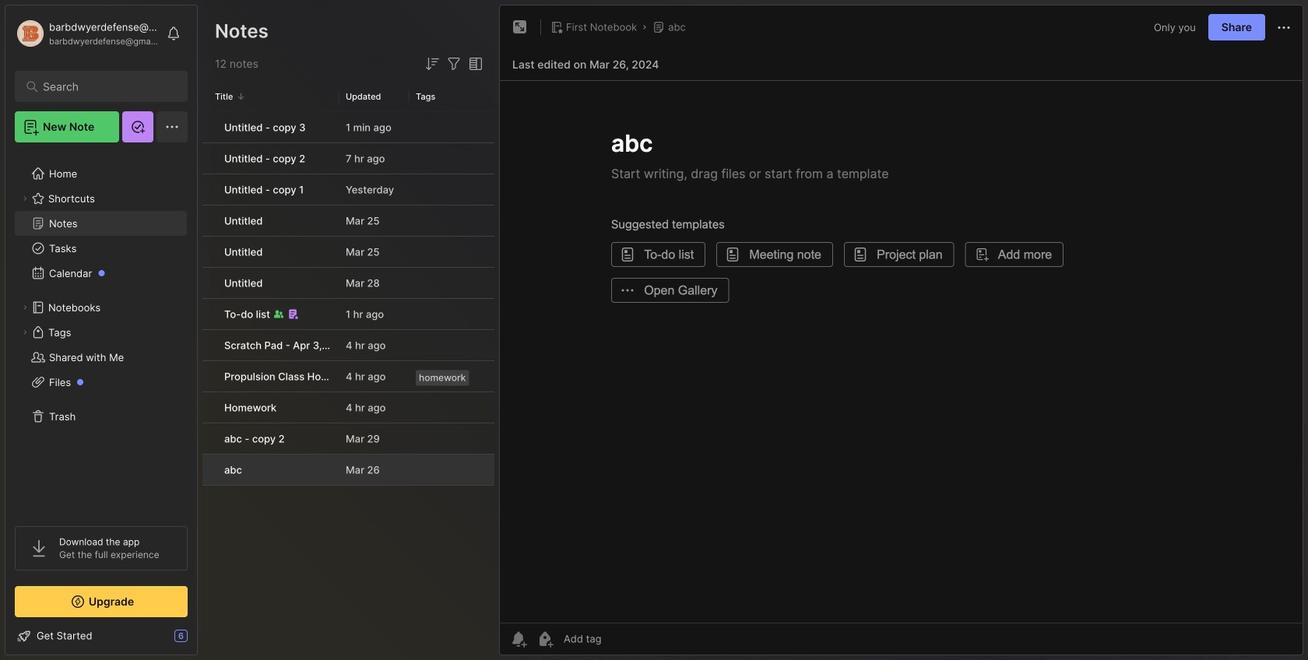Task type: describe. For each thing, give the bounding box(es) containing it.
2 cell from the top
[[202, 143, 215, 174]]

none search field inside main element
[[43, 77, 167, 96]]

Add tag field
[[562, 632, 679, 646]]

Help and Learning task checklist field
[[5, 624, 197, 649]]

12 cell from the top
[[202, 455, 215, 485]]

more actions image
[[1275, 18, 1293, 37]]

expand note image
[[511, 18, 530, 37]]

note window element
[[499, 5, 1304, 660]]

8 cell from the top
[[202, 330, 215, 361]]

add filters image
[[445, 55, 463, 73]]

expand notebooks image
[[20, 303, 30, 312]]

expand tags image
[[20, 328, 30, 337]]

1 cell from the top
[[202, 112, 215, 143]]

5 cell from the top
[[202, 237, 215, 267]]

View options field
[[463, 55, 485, 73]]

tree inside main element
[[5, 152, 197, 512]]

Add filters field
[[445, 55, 463, 73]]

add tag image
[[536, 630, 554, 649]]



Task type: vqa. For each thing, say whether or not it's contained in the screenshot.
the Click to collapse ICON
yes



Task type: locate. For each thing, give the bounding box(es) containing it.
main element
[[0, 0, 202, 660]]

4 cell from the top
[[202, 206, 215, 236]]

cell
[[202, 112, 215, 143], [202, 143, 215, 174], [202, 174, 215, 205], [202, 206, 215, 236], [202, 237, 215, 267], [202, 268, 215, 298], [202, 299, 215, 329], [202, 330, 215, 361], [202, 361, 215, 392], [202, 392, 215, 423], [202, 424, 215, 454], [202, 455, 215, 485]]

click to collapse image
[[197, 632, 208, 650]]

9 cell from the top
[[202, 361, 215, 392]]

6 cell from the top
[[202, 268, 215, 298]]

Account field
[[15, 18, 159, 49]]

None search field
[[43, 77, 167, 96]]

7 cell from the top
[[202, 299, 215, 329]]

Search text field
[[43, 79, 167, 94]]

row group
[[202, 112, 494, 487]]

Sort options field
[[423, 55, 442, 73]]

tree
[[5, 152, 197, 512]]

3 cell from the top
[[202, 174, 215, 205]]

More actions field
[[1275, 17, 1293, 37]]

Note Editor text field
[[500, 80, 1303, 623]]

10 cell from the top
[[202, 392, 215, 423]]

add a reminder image
[[509, 630, 528, 649]]

11 cell from the top
[[202, 424, 215, 454]]



